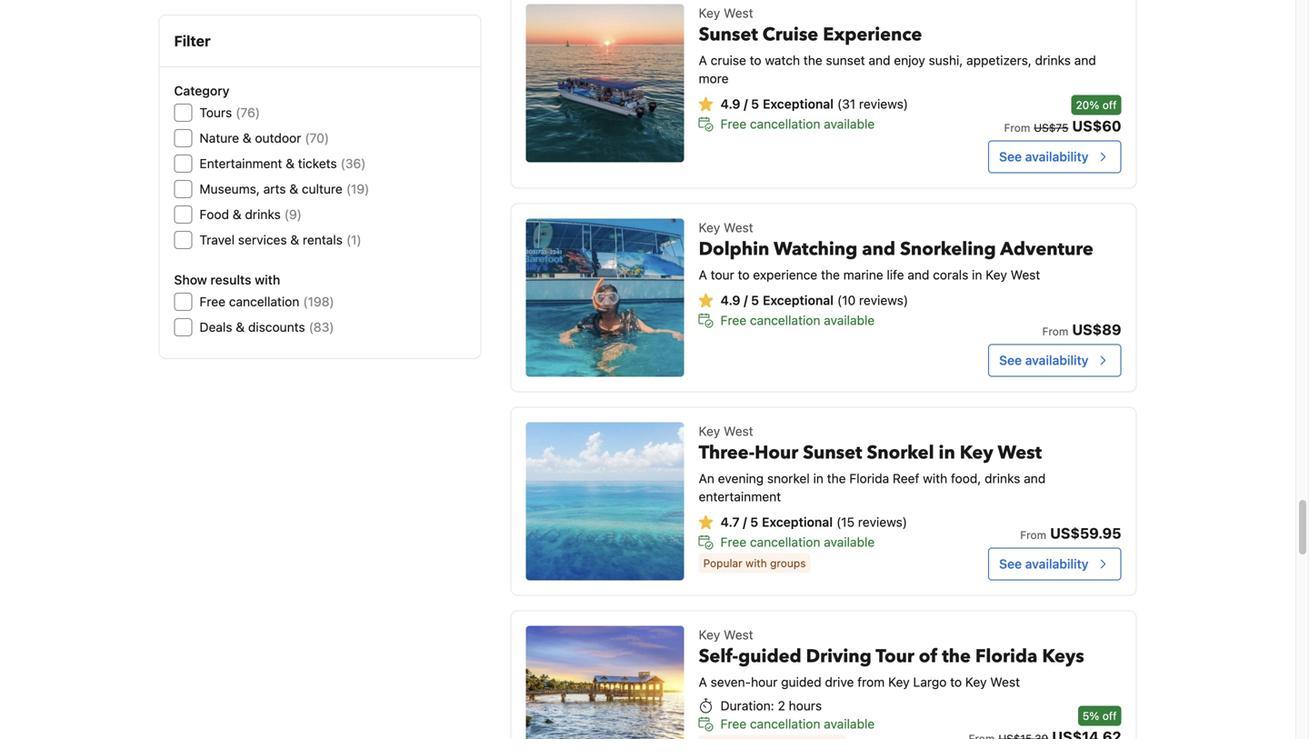 Task type: vqa. For each thing, say whether or not it's contained in the screenshot.


Task type: locate. For each thing, give the bounding box(es) containing it.
exceptional
[[763, 96, 834, 111], [763, 293, 834, 308], [762, 515, 833, 530]]

4.9 for dolphin
[[721, 293, 741, 308]]

a up more
[[699, 53, 707, 68]]

1 vertical spatial 5
[[751, 293, 759, 308]]

available down (31
[[824, 116, 875, 131]]

1 vertical spatial reviews)
[[859, 293, 908, 308]]

5
[[751, 96, 759, 111], [751, 293, 759, 308], [750, 515, 758, 530]]

experience
[[753, 267, 818, 282]]

0 vertical spatial from
[[1004, 121, 1030, 134]]

0 vertical spatial with
[[255, 272, 280, 287]]

cancellation up groups
[[750, 535, 820, 550]]

exceptional for cruise
[[763, 96, 834, 111]]

from left us$59.95 on the right bottom of the page
[[1020, 529, 1046, 541]]

from
[[1004, 121, 1030, 134], [1042, 325, 1069, 338], [1020, 529, 1046, 541]]

with right reef
[[923, 471, 947, 486]]

reviews) right (31
[[859, 96, 908, 111]]

1 vertical spatial with
[[923, 471, 947, 486]]

1 see availability from the top
[[999, 149, 1089, 164]]

tours
[[200, 105, 232, 120]]

exceptional up groups
[[762, 515, 833, 530]]

show
[[174, 272, 207, 287]]

available
[[824, 116, 875, 131], [824, 313, 875, 328], [824, 535, 875, 550], [824, 717, 875, 732]]

2 vertical spatial exceptional
[[762, 515, 833, 530]]

2 vertical spatial in
[[813, 471, 824, 486]]

/ right the 4.7
[[743, 515, 747, 530]]

1 vertical spatial see availability
[[999, 353, 1089, 368]]

the up (15
[[827, 471, 846, 486]]

1 4.9 from the top
[[721, 96, 741, 111]]

&
[[243, 130, 252, 145], [286, 156, 295, 171], [289, 181, 298, 196], [233, 207, 242, 222], [290, 232, 299, 247], [236, 320, 245, 335]]

with inside key west three-hour sunset snorkel in key west an evening snorkel in the florida reef with food, drinks and entertainment
[[923, 471, 947, 486]]

0 vertical spatial sunset
[[699, 22, 758, 47]]

4 available from the top
[[824, 717, 875, 732]]

sunset
[[826, 53, 865, 68]]

to left watch
[[750, 53, 761, 68]]

1 available from the top
[[824, 116, 875, 131]]

1 horizontal spatial sunset
[[803, 441, 862, 466]]

1 horizontal spatial florida
[[975, 644, 1038, 669]]

us$59.95
[[1050, 525, 1121, 542]]

availability down 'from us$59.95'
[[1025, 556, 1089, 571]]

1 vertical spatial sunset
[[803, 441, 862, 466]]

cancellation down 2
[[750, 717, 820, 732]]

marine
[[843, 267, 883, 282]]

food & drinks (9)
[[200, 207, 302, 222]]

reviews)
[[859, 96, 908, 111], [859, 293, 908, 308], [858, 515, 907, 530]]

with left groups
[[746, 557, 767, 570]]

off
[[1102, 99, 1117, 111], [1102, 710, 1117, 722]]

three-hour sunset snorkel in key west image
[[526, 422, 684, 581]]

4.7
[[721, 515, 740, 530]]

available for driving
[[824, 717, 875, 732]]

with up free cancellation (198)
[[255, 272, 280, 287]]

and up 20%
[[1074, 53, 1096, 68]]

5 for three-
[[750, 515, 758, 530]]

from left "us$75"
[[1004, 121, 1030, 134]]

1 see from the top
[[999, 149, 1022, 164]]

services
[[238, 232, 287, 247]]

largo
[[913, 675, 947, 690]]

see availability
[[999, 149, 1089, 164], [999, 353, 1089, 368], [999, 556, 1089, 571]]

2 see availability from the top
[[999, 353, 1089, 368]]

& up 'museums, arts & culture (19)'
[[286, 156, 295, 171]]

see for sunset cruise experience
[[999, 149, 1022, 164]]

0 vertical spatial /
[[744, 96, 748, 111]]

evening
[[718, 471, 764, 486]]

west
[[724, 6, 753, 21], [724, 220, 753, 235], [1011, 267, 1040, 282], [724, 424, 753, 439], [998, 441, 1042, 466], [724, 627, 753, 642], [990, 675, 1020, 690]]

0 vertical spatial exceptional
[[763, 96, 834, 111]]

a left tour
[[699, 267, 707, 282]]

2 vertical spatial availability
[[1025, 556, 1089, 571]]

4.9
[[721, 96, 741, 111], [721, 293, 741, 308]]

2 free cancellation available from the top
[[721, 313, 875, 328]]

a inside key west dolphin watching and snorkeling adventure a tour to experience the marine life and corals in key west
[[699, 267, 707, 282]]

availability down from us$89
[[1025, 353, 1089, 368]]

2 horizontal spatial in
[[972, 267, 982, 282]]

and up marine
[[862, 237, 896, 262]]

the down watching
[[821, 267, 840, 282]]

exceptional down experience
[[763, 293, 834, 308]]

cancellation
[[750, 116, 820, 131], [229, 294, 299, 309], [750, 313, 820, 328], [750, 535, 820, 550], [750, 717, 820, 732]]

available for experience
[[824, 116, 875, 131]]

0 horizontal spatial in
[[813, 471, 824, 486]]

2 vertical spatial drinks
[[985, 471, 1020, 486]]

available down drive
[[824, 717, 875, 732]]

1 free cancellation available from the top
[[721, 116, 875, 131]]

0 vertical spatial see availability
[[999, 149, 1089, 164]]

to right largo on the bottom right
[[950, 675, 962, 690]]

a inside key west sunset cruise experience a cruise to watch the sunset and enjoy sushi, appetizers, drinks and more
[[699, 53, 707, 68]]

sunset inside key west three-hour sunset snorkel in key west an evening snorkel in the florida reef with food, drinks and entertainment
[[803, 441, 862, 466]]

exceptional for watching
[[763, 293, 834, 308]]

an
[[699, 471, 714, 486]]

1 a from the top
[[699, 53, 707, 68]]

0 vertical spatial drinks
[[1035, 53, 1071, 68]]

1 horizontal spatial drinks
[[985, 471, 1020, 486]]

reviews) down "life"
[[859, 293, 908, 308]]

availability for dolphin watching and snorkeling adventure
[[1025, 353, 1089, 368]]

3 availability from the top
[[1025, 556, 1089, 571]]

key right largo on the bottom right
[[965, 675, 987, 690]]

free down tour
[[721, 313, 746, 328]]

off for 20% off
[[1102, 99, 1117, 111]]

/ down dolphin
[[744, 293, 748, 308]]

the inside key west sunset cruise experience a cruise to watch the sunset and enjoy sushi, appetizers, drinks and more
[[804, 53, 822, 68]]

2 a from the top
[[699, 267, 707, 282]]

2 off from the top
[[1102, 710, 1117, 722]]

cruise
[[711, 53, 746, 68]]

2 vertical spatial reviews)
[[858, 515, 907, 530]]

culture
[[302, 181, 343, 196]]

1 vertical spatial 4.9
[[721, 293, 741, 308]]

and up 'from us$59.95'
[[1024, 471, 1046, 486]]

1 vertical spatial availability
[[1025, 353, 1089, 368]]

3 see from the top
[[999, 556, 1022, 571]]

exceptional down watch
[[763, 96, 834, 111]]

1 availability from the top
[[1025, 149, 1089, 164]]

1 vertical spatial from
[[1042, 325, 1069, 338]]

sunset cruise experience image
[[526, 4, 684, 162]]

reviews) for sunset
[[858, 515, 907, 530]]

cancellation for self-
[[750, 717, 820, 732]]

0 vertical spatial guided
[[738, 644, 802, 669]]

2 vertical spatial /
[[743, 515, 747, 530]]

dolphin
[[699, 237, 769, 262]]

1 vertical spatial drinks
[[245, 207, 281, 222]]

& right deals
[[236, 320, 245, 335]]

4 free cancellation available from the top
[[721, 717, 875, 732]]

the
[[804, 53, 822, 68], [821, 267, 840, 282], [827, 471, 846, 486], [942, 644, 971, 669]]

guided
[[738, 644, 802, 669], [781, 675, 822, 690]]

& down (9)
[[290, 232, 299, 247]]

free cancellation available down 4.9 / 5 exceptional (10 reviews)
[[721, 313, 875, 328]]

florida
[[849, 471, 889, 486], [975, 644, 1038, 669]]

1 vertical spatial exceptional
[[763, 293, 834, 308]]

availability for three-hour sunset snorkel in key west
[[1025, 556, 1089, 571]]

4.9 down tour
[[721, 293, 741, 308]]

a left seven-
[[699, 675, 707, 690]]

in right snorkel
[[813, 471, 824, 486]]

4.9 down more
[[721, 96, 741, 111]]

1 vertical spatial off
[[1102, 710, 1117, 722]]

& down (76)
[[243, 130, 252, 145]]

1 vertical spatial to
[[738, 267, 750, 282]]

20%
[[1076, 99, 1099, 111]]

& right food
[[233, 207, 242, 222]]

cancellation down 4.9 / 5 exceptional (10 reviews)
[[750, 313, 820, 328]]

2 vertical spatial see
[[999, 556, 1022, 571]]

us$89
[[1072, 321, 1121, 338]]

1 vertical spatial a
[[699, 267, 707, 282]]

see
[[999, 149, 1022, 164], [999, 353, 1022, 368], [999, 556, 1022, 571]]

0 vertical spatial 4.9
[[721, 96, 741, 111]]

the right watch
[[804, 53, 822, 68]]

drinks right food,
[[985, 471, 1020, 486]]

from left us$89
[[1042, 325, 1069, 338]]

a
[[699, 53, 707, 68], [699, 267, 707, 282], [699, 675, 707, 690]]

3 see availability from the top
[[999, 556, 1089, 571]]

(36)
[[341, 156, 366, 171]]

1 vertical spatial see
[[999, 353, 1022, 368]]

& for drinks
[[233, 207, 242, 222]]

1 vertical spatial florida
[[975, 644, 1038, 669]]

to
[[750, 53, 761, 68], [738, 267, 750, 282], [950, 675, 962, 690]]

from inside from us$89
[[1042, 325, 1069, 338]]

sunset up cruise
[[699, 22, 758, 47]]

0 vertical spatial to
[[750, 53, 761, 68]]

2 horizontal spatial drinks
[[1035, 53, 1071, 68]]

guided up hours
[[781, 675, 822, 690]]

(198)
[[303, 294, 334, 309]]

availability
[[1025, 149, 1089, 164], [1025, 353, 1089, 368], [1025, 556, 1089, 571]]

corals
[[933, 267, 969, 282]]

florida left reef
[[849, 471, 889, 486]]

2 vertical spatial from
[[1020, 529, 1046, 541]]

appetizers,
[[966, 53, 1032, 68]]

snorkel
[[767, 471, 810, 486]]

arts
[[263, 181, 286, 196]]

free cancellation available up groups
[[721, 535, 875, 550]]

free down the duration:
[[721, 717, 746, 732]]

off for 5% off
[[1102, 710, 1117, 722]]

reviews) right (15
[[858, 515, 907, 530]]

off right 5%
[[1102, 710, 1117, 722]]

2 availability from the top
[[1025, 353, 1089, 368]]

guided up hour
[[738, 644, 802, 669]]

0 horizontal spatial sunset
[[699, 22, 758, 47]]

museums, arts & culture (19)
[[200, 181, 369, 196]]

2 vertical spatial see availability
[[999, 556, 1089, 571]]

see availability for dolphin watching and snorkeling adventure
[[999, 353, 1089, 368]]

2 vertical spatial with
[[746, 557, 767, 570]]

rentals
[[303, 232, 343, 247]]

sunset inside key west sunset cruise experience a cruise to watch the sunset and enjoy sushi, appetizers, drinks and more
[[699, 22, 758, 47]]

free cancellation available
[[721, 116, 875, 131], [721, 313, 875, 328], [721, 535, 875, 550], [721, 717, 875, 732]]

& right 'arts'
[[289, 181, 298, 196]]

florida left keys
[[975, 644, 1038, 669]]

free cancellation available for guided
[[721, 717, 875, 732]]

sunset
[[699, 22, 758, 47], [803, 441, 862, 466]]

1 vertical spatial /
[[744, 293, 748, 308]]

3 available from the top
[[824, 535, 875, 550]]

see for three-hour sunset snorkel in key west
[[999, 556, 1022, 571]]

key up cruise
[[699, 6, 720, 21]]

popular with groups
[[703, 557, 806, 570]]

2 available from the top
[[824, 313, 875, 328]]

available for sunset
[[824, 535, 875, 550]]

availability down "us$75"
[[1025, 149, 1089, 164]]

available down (15
[[824, 535, 875, 550]]

from us$75 us$60
[[1004, 117, 1121, 135]]

2 vertical spatial 5
[[750, 515, 758, 530]]

2 4.9 from the top
[[721, 293, 741, 308]]

2 see from the top
[[999, 353, 1022, 368]]

free cancellation available down hours
[[721, 717, 875, 732]]

drinks up the 'services'
[[245, 207, 281, 222]]

in inside key west dolphin watching and snorkeling adventure a tour to experience the marine life and corals in key west
[[972, 267, 982, 282]]

0 horizontal spatial florida
[[849, 471, 889, 486]]

0 vertical spatial 5
[[751, 96, 759, 111]]

1 off from the top
[[1102, 99, 1117, 111]]

5% off
[[1083, 710, 1117, 722]]

2 horizontal spatial with
[[923, 471, 947, 486]]

drinks right appetizers,
[[1035, 53, 1071, 68]]

see availability down "us$75"
[[999, 149, 1089, 164]]

sunset up snorkel
[[803, 441, 862, 466]]

3 free cancellation available from the top
[[721, 535, 875, 550]]

in right the corals
[[972, 267, 982, 282]]

0 vertical spatial off
[[1102, 99, 1117, 111]]

the inside key west dolphin watching and snorkeling adventure a tour to experience the marine life and corals in key west
[[821, 267, 840, 282]]

see availability down 'from us$59.95'
[[999, 556, 1089, 571]]

to inside key west dolphin watching and snorkeling adventure a tour to experience the marine life and corals in key west
[[738, 267, 750, 282]]

4.7 / 5 exceptional (15 reviews)
[[721, 515, 907, 530]]

see availability down from us$89
[[999, 353, 1089, 368]]

nature & outdoor (70)
[[200, 130, 329, 145]]

duration:
[[721, 698, 774, 713]]

free cancellation available down '4.9 / 5 exceptional (31 reviews)'
[[721, 116, 875, 131]]

0 vertical spatial in
[[972, 267, 982, 282]]

off right 20%
[[1102, 99, 1117, 111]]

3 a from the top
[[699, 675, 707, 690]]

deals
[[200, 320, 232, 335]]

enjoy
[[894, 53, 925, 68]]

2
[[778, 698, 785, 713]]

food,
[[951, 471, 981, 486]]

results
[[210, 272, 251, 287]]

20% off
[[1076, 99, 1117, 111]]

the right of
[[942, 644, 971, 669]]

category
[[174, 83, 230, 98]]

/ down cruise
[[744, 96, 748, 111]]

cancellation down '4.9 / 5 exceptional (31 reviews)'
[[750, 116, 820, 131]]

and
[[869, 53, 890, 68], [1074, 53, 1096, 68], [862, 237, 896, 262], [908, 267, 929, 282], [1024, 471, 1046, 486]]

discounts
[[248, 320, 305, 335]]

free down more
[[721, 116, 746, 131]]

to right tour
[[738, 267, 750, 282]]

florida inside the key west self-guided driving tour of the florida keys a seven-hour guided drive from key largo to key west
[[975, 644, 1038, 669]]

2 vertical spatial a
[[699, 675, 707, 690]]

0 vertical spatial reviews)
[[859, 96, 908, 111]]

0 vertical spatial see
[[999, 149, 1022, 164]]

key inside key west sunset cruise experience a cruise to watch the sunset and enjoy sushi, appetizers, drinks and more
[[699, 6, 720, 21]]

0 horizontal spatial with
[[255, 272, 280, 287]]

free
[[721, 116, 746, 131], [200, 294, 225, 309], [721, 313, 746, 328], [721, 535, 746, 550], [721, 717, 746, 732]]

from inside 'from us$59.95'
[[1020, 529, 1046, 541]]

experience
[[823, 22, 922, 47]]

0 vertical spatial florida
[[849, 471, 889, 486]]

0 vertical spatial availability
[[1025, 149, 1089, 164]]

2 vertical spatial to
[[950, 675, 962, 690]]

0 vertical spatial a
[[699, 53, 707, 68]]

seven-
[[711, 675, 751, 690]]

free down the 4.7
[[721, 535, 746, 550]]

1 vertical spatial in
[[939, 441, 955, 466]]

5 for dolphin
[[751, 293, 759, 308]]

in up food,
[[939, 441, 955, 466]]

(1)
[[346, 232, 362, 247]]

available down (10
[[824, 313, 875, 328]]

and inside key west three-hour sunset snorkel in key west an evening snorkel in the florida reef with food, drinks and entertainment
[[1024, 471, 1046, 486]]



Task type: describe. For each thing, give the bounding box(es) containing it.
to inside key west sunset cruise experience a cruise to watch the sunset and enjoy sushi, appetizers, drinks and more
[[750, 53, 761, 68]]

from for three-hour sunset snorkel in key west
[[1020, 529, 1046, 541]]

free cancellation available for watching
[[721, 313, 875, 328]]

1 horizontal spatial in
[[939, 441, 955, 466]]

cancellation for dolphin
[[750, 313, 820, 328]]

key down tour
[[888, 675, 910, 690]]

duration: 2 hours
[[721, 698, 822, 713]]

a inside the key west self-guided driving tour of the florida keys a seven-hour guided drive from key largo to key west
[[699, 675, 707, 690]]

more
[[699, 71, 729, 86]]

tour
[[876, 644, 914, 669]]

key up food,
[[960, 441, 993, 466]]

exceptional for hour
[[762, 515, 833, 530]]

tickets
[[298, 156, 337, 171]]

cruise
[[763, 22, 818, 47]]

sushi,
[[929, 53, 963, 68]]

tours (76)
[[200, 105, 260, 120]]

(83)
[[309, 320, 334, 335]]

self-
[[699, 644, 738, 669]]

(10
[[837, 293, 856, 308]]

three-
[[699, 441, 755, 466]]

(31
[[837, 96, 856, 111]]

adventure
[[1000, 237, 1093, 262]]

reef
[[893, 471, 919, 486]]

and down experience
[[869, 53, 890, 68]]

entertainment & tickets (36)
[[200, 156, 366, 171]]

see availability for sunset cruise experience
[[999, 149, 1089, 164]]

outdoor
[[255, 130, 301, 145]]

available for and
[[824, 313, 875, 328]]

entertainment
[[699, 489, 781, 504]]

cancellation for sunset
[[750, 116, 820, 131]]

dolphin watching and snorkeling adventure image
[[526, 219, 684, 377]]

watch
[[765, 53, 800, 68]]

deals & discounts (83)
[[200, 320, 334, 335]]

reviews) for experience
[[859, 96, 908, 111]]

life
[[887, 267, 904, 282]]

keys
[[1042, 644, 1084, 669]]

/ for three-
[[743, 515, 747, 530]]

travel
[[200, 232, 235, 247]]

see availability for three-hour sunset snorkel in key west
[[999, 556, 1089, 571]]

5%
[[1083, 710, 1099, 722]]

reviews) for and
[[859, 293, 908, 308]]

cancellation for three-
[[750, 535, 820, 550]]

free cancellation available for cruise
[[721, 116, 875, 131]]

key up self-
[[699, 627, 720, 642]]

show results with
[[174, 272, 280, 287]]

hour
[[751, 675, 778, 690]]

key right the corals
[[986, 267, 1007, 282]]

nature
[[200, 130, 239, 145]]

free for dolphin
[[721, 313, 746, 328]]

drive
[[825, 675, 854, 690]]

of
[[919, 644, 937, 669]]

free for self-
[[721, 717, 746, 732]]

4.9 / 5 exceptional (31 reviews)
[[721, 96, 908, 111]]

(19)
[[346, 181, 369, 196]]

florida inside key west three-hour sunset snorkel in key west an evening snorkel in the florida reef with food, drinks and entertainment
[[849, 471, 889, 486]]

1 horizontal spatial with
[[746, 557, 767, 570]]

west inside key west sunset cruise experience a cruise to watch the sunset and enjoy sushi, appetizers, drinks and more
[[724, 6, 753, 21]]

free for three-
[[721, 535, 746, 550]]

see for dolphin watching and snorkeling adventure
[[999, 353, 1022, 368]]

snorkeling
[[900, 237, 996, 262]]

self-guided driving tour of the florida keys image
[[526, 626, 684, 739]]

the inside key west three-hour sunset snorkel in key west an evening snorkel in the florida reef with food, drinks and entertainment
[[827, 471, 846, 486]]

and right "life"
[[908, 267, 929, 282]]

key up dolphin
[[699, 220, 720, 235]]

free for sunset
[[721, 116, 746, 131]]

to inside the key west self-guided driving tour of the florida keys a seven-hour guided drive from key largo to key west
[[950, 675, 962, 690]]

(9)
[[284, 207, 302, 222]]

entertainment
[[200, 156, 282, 171]]

snorkel
[[867, 441, 934, 466]]

popular
[[703, 557, 742, 570]]

from us$59.95
[[1020, 525, 1121, 542]]

museums,
[[200, 181, 260, 196]]

key west sunset cruise experience a cruise to watch the sunset and enjoy sushi, appetizers, drinks and more
[[699, 6, 1096, 86]]

from for dolphin watching and snorkeling adventure
[[1042, 325, 1069, 338]]

cancellation up deals & discounts (83)
[[229, 294, 299, 309]]

hours
[[789, 698, 822, 713]]

groups
[[770, 557, 806, 570]]

from inside from us$75 us$60
[[1004, 121, 1030, 134]]

& for discounts
[[236, 320, 245, 335]]

watching
[[774, 237, 858, 262]]

(70)
[[305, 130, 329, 145]]

the inside the key west self-guided driving tour of the florida keys a seven-hour guided drive from key largo to key west
[[942, 644, 971, 669]]

1 vertical spatial guided
[[781, 675, 822, 690]]

& for outdoor
[[243, 130, 252, 145]]

hour
[[755, 441, 798, 466]]

key west self-guided driving tour of the florida keys a seven-hour guided drive from key largo to key west
[[699, 627, 1084, 690]]

drinks inside key west three-hour sunset snorkel in key west an evening snorkel in the florida reef with food, drinks and entertainment
[[985, 471, 1020, 486]]

driving
[[806, 644, 872, 669]]

key west dolphin watching and snorkeling adventure a tour to experience the marine life and corals in key west
[[699, 220, 1093, 282]]

drinks inside key west sunset cruise experience a cruise to watch the sunset and enjoy sushi, appetizers, drinks and more
[[1035, 53, 1071, 68]]

key west three-hour sunset snorkel in key west an evening snorkel in the florida reef with food, drinks and entertainment
[[699, 424, 1046, 504]]

free cancellation (198)
[[200, 294, 334, 309]]

free up deals
[[200, 294, 225, 309]]

4.9 / 5 exceptional (10 reviews)
[[721, 293, 908, 308]]

from us$89
[[1042, 321, 1121, 338]]

4.9 for sunset
[[721, 96, 741, 111]]

0 horizontal spatial drinks
[[245, 207, 281, 222]]

5 for sunset
[[751, 96, 759, 111]]

free cancellation available for hour
[[721, 535, 875, 550]]

/ for dolphin
[[744, 293, 748, 308]]

& for tickets
[[286, 156, 295, 171]]

us$60
[[1072, 117, 1121, 135]]

(15
[[836, 515, 855, 530]]

/ for sunset
[[744, 96, 748, 111]]

availability for sunset cruise experience
[[1025, 149, 1089, 164]]

(76)
[[236, 105, 260, 120]]

from
[[857, 675, 885, 690]]

key up three-
[[699, 424, 720, 439]]

travel services & rentals (1)
[[200, 232, 362, 247]]

food
[[200, 207, 229, 222]]

filter
[[174, 32, 211, 50]]

tour
[[711, 267, 734, 282]]



